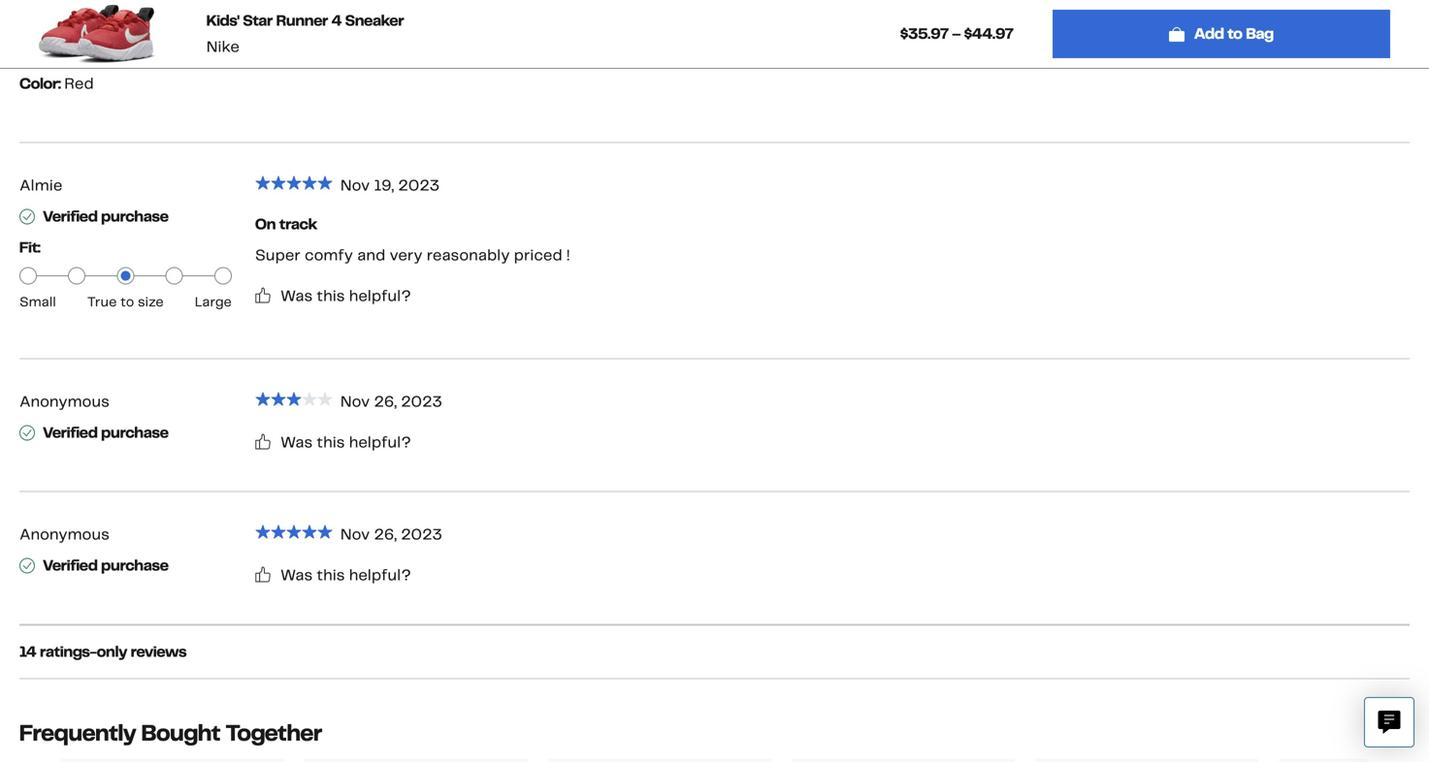 Task type: locate. For each thing, give the bounding box(es) containing it.
anonymous for large status success image related to anonymous
[[19, 392, 110, 412]]

3 was from the top
[[280, 566, 313, 586]]

0 vertical spatial this
[[317, 286, 345, 306]]

2 large status success image from the top
[[19, 425, 35, 441]]

to left the size
[[120, 293, 134, 310]]

anonymous
[[19, 392, 110, 412], [19, 525, 110, 545]]

review
[[131, 642, 179, 662]]

1 vertical spatial to
[[120, 293, 134, 310]]

2023 for large status success icon
[[401, 525, 443, 545]]

2 vertical spatial verified purchase
[[43, 556, 169, 576]]

1 vertical spatial was this helpful?
[[280, 433, 411, 453]]

was
[[280, 286, 313, 306], [280, 433, 313, 453], [280, 566, 313, 586]]

1 vertical spatial this
[[317, 433, 345, 453]]

ratings-
[[40, 642, 97, 662]]

1 nov from the top
[[341, 176, 370, 195]]

1 vertical spatial verified purchase
[[43, 423, 169, 443]]

width up good
[[19, 27, 63, 47]]

1 large status success image from the top
[[19, 209, 35, 225]]

verified for large status success icon
[[43, 556, 98, 576]]

$35.97
[[901, 24, 949, 44]]

large status success image for anonymous
[[19, 425, 35, 441]]

large status success image
[[19, 209, 35, 225], [19, 425, 35, 441]]

2023 for almie large status success image
[[398, 176, 440, 195]]

to inside button
[[1228, 24, 1243, 44]]

2 helpful? from the top
[[349, 433, 411, 453]]

like this review image
[[255, 288, 271, 303], [255, 567, 271, 583]]

red
[[64, 74, 94, 94]]

1 vertical spatial 2023
[[401, 392, 443, 412]]

0 vertical spatial was
[[280, 286, 313, 306]]

19,
[[374, 176, 394, 195]]

2 vertical spatial verified
[[43, 556, 98, 576]]

verified
[[43, 207, 98, 227], [43, 423, 98, 443], [43, 556, 98, 576]]

1 vertical spatial anonymous
[[19, 525, 110, 545]]

1 purchase from the top
[[101, 207, 169, 227]]

to
[[1228, 24, 1243, 44], [120, 293, 134, 310]]

2 width from the left
[[150, 27, 195, 47]]

0 vertical spatial nov
[[341, 176, 370, 195]]

width is a good fit.
[[19, 27, 224, 70]]

2 this from the top
[[317, 433, 345, 453]]

nov 19, 2023
[[341, 176, 440, 195]]

1 vertical spatial was
[[280, 433, 313, 453]]

nov 26, 2023
[[341, 392, 443, 412], [341, 525, 443, 545]]

width inside "width is a good fit."
[[150, 27, 195, 47]]

0 horizontal spatial to
[[120, 293, 134, 310]]

was for large status success image related to anonymous
[[280, 433, 313, 453]]

0 vertical spatial anonymous
[[19, 392, 110, 412]]

1 was from the top
[[280, 286, 313, 306]]

1 verified from the top
[[43, 207, 98, 227]]

2 vertical spatial 2023
[[401, 525, 443, 545]]

1 vertical spatial nov 26, 2023
[[341, 525, 443, 545]]

track
[[279, 214, 317, 234]]

purchase
[[101, 207, 169, 227], [101, 423, 169, 443], [101, 556, 169, 576]]

: left red
[[58, 74, 61, 94]]

$44.97
[[965, 24, 1014, 44]]

0 vertical spatial was this helpful?
[[280, 286, 411, 306]]

priced
[[514, 245, 563, 265]]

1 vertical spatial 26,
[[374, 525, 397, 545]]

width left is
[[150, 27, 195, 47]]

0 vertical spatial nov 26, 2023
[[341, 392, 443, 412]]

only
[[97, 642, 127, 662]]

0 vertical spatial large status success image
[[19, 209, 35, 225]]

large star full image
[[255, 175, 271, 191], [271, 175, 286, 191], [286, 175, 302, 191], [286, 175, 302, 191], [317, 175, 333, 191], [317, 175, 333, 191], [255, 392, 271, 407], [271, 392, 286, 407], [271, 392, 286, 407], [286, 392, 302, 407], [317, 392, 333, 407], [255, 524, 271, 540], [271, 524, 286, 540], [286, 524, 302, 540]]

nov for large status success image related to anonymous
[[341, 392, 370, 412]]

size
[[138, 293, 164, 310]]

0 horizontal spatial :
[[58, 74, 61, 94]]

kids'
[[206, 11, 240, 31]]

0 vertical spatial like this review image
[[255, 288, 271, 303]]

$35.97 – $44.97
[[901, 24, 1014, 44]]

0 vertical spatial helpful?
[[349, 286, 411, 306]]

verified purchase
[[43, 207, 169, 227], [43, 423, 169, 443], [43, 556, 169, 576]]

2 vertical spatial was
[[280, 566, 313, 586]]

1 vertical spatial helpful?
[[349, 433, 411, 453]]

3 nov from the top
[[341, 525, 370, 545]]

:
[[144, 27, 146, 47], [58, 74, 61, 94]]

2 vertical spatial purchase
[[101, 556, 169, 576]]

was this helpful?
[[280, 286, 411, 306], [280, 433, 411, 453], [280, 566, 411, 586]]

1 vertical spatial verified
[[43, 423, 98, 443]]

0 vertical spatial 2023
[[398, 176, 440, 195]]

2 anonymous from the top
[[19, 525, 110, 545]]

1 verified purchase from the top
[[43, 207, 169, 227]]

0 vertical spatial purchase
[[101, 207, 169, 227]]

3 this from the top
[[317, 566, 345, 586]]

super
[[255, 245, 301, 265]]

0 vertical spatial 26,
[[374, 392, 397, 412]]

0 vertical spatial verified purchase
[[43, 207, 169, 227]]

on
[[255, 214, 276, 234]]

runner
[[276, 11, 328, 31]]

add to bag
[[1195, 24, 1274, 44]]

3 purchase from the top
[[101, 556, 169, 576]]

frequently
[[19, 719, 136, 748]]

this for large status success image related to anonymous
[[317, 433, 345, 453]]

purchase for large status success icon
[[101, 556, 169, 576]]

1 anonymous from the top
[[19, 392, 110, 412]]

: left is
[[144, 27, 146, 47]]

1 vertical spatial purchase
[[101, 423, 169, 443]]

large star full image
[[255, 175, 271, 191], [271, 175, 286, 191], [302, 175, 317, 191], [302, 175, 317, 191], [255, 392, 271, 407], [286, 392, 302, 407], [302, 392, 317, 407], [255, 524, 271, 540], [271, 524, 286, 540], [286, 524, 302, 540], [302, 524, 317, 540], [302, 524, 317, 540], [317, 524, 333, 540], [317, 524, 333, 540]]

2023
[[398, 176, 440, 195], [401, 392, 443, 412], [401, 525, 443, 545]]

2 vertical spatial this
[[317, 566, 345, 586]]

width
[[19, 27, 63, 47], [150, 27, 195, 47]]

1 vertical spatial nov
[[341, 392, 370, 412]]

0 vertical spatial verified
[[43, 207, 98, 227]]

helpful?
[[349, 286, 411, 306], [349, 433, 411, 453], [349, 566, 411, 586]]

3 verified from the top
[[43, 556, 98, 576]]

2 was from the top
[[280, 433, 313, 453]]

comfy
[[305, 245, 353, 265]]

small
[[19, 293, 56, 310]]

2 vertical spatial helpful?
[[349, 566, 411, 586]]

nov
[[341, 176, 370, 195], [341, 392, 370, 412], [341, 525, 370, 545]]

1 horizontal spatial to
[[1228, 24, 1243, 44]]

1 was this helpful? from the top
[[280, 286, 411, 306]]

1 helpful? from the top
[[349, 286, 411, 306]]

14 ratings-only review s
[[19, 642, 187, 662]]

2 26, from the top
[[374, 525, 397, 545]]

1 like this review image from the top
[[255, 288, 271, 303]]

2 was this helpful? from the top
[[280, 433, 411, 453]]

1 width from the left
[[19, 27, 63, 47]]

2 nov from the top
[[341, 392, 370, 412]]

large status success image
[[19, 558, 35, 574]]

was for large status success icon
[[280, 566, 313, 586]]

large bag filled image
[[1170, 26, 1185, 42]]

add
[[1195, 24, 1225, 44]]

2023 for large status success image related to anonymous
[[401, 392, 443, 412]]

to left bag
[[1228, 24, 1243, 44]]

and
[[357, 245, 386, 265]]

live chat image
[[1378, 711, 1402, 735]]

2 vertical spatial was this helpful?
[[280, 566, 411, 586]]

very
[[390, 245, 423, 265]]

2 verified from the top
[[43, 423, 98, 443]]

1 vertical spatial large status success image
[[19, 425, 35, 441]]

2 purchase from the top
[[101, 423, 169, 443]]

0 vertical spatial to
[[1228, 24, 1243, 44]]

26,
[[374, 392, 397, 412], [374, 525, 397, 545]]

0 horizontal spatial width
[[19, 27, 63, 47]]

nov for large status success icon
[[341, 525, 370, 545]]

this
[[317, 286, 345, 306], [317, 433, 345, 453], [317, 566, 345, 586]]

nov for almie large status success image
[[341, 176, 370, 195]]

this for large status success icon
[[317, 566, 345, 586]]

2 vertical spatial nov
[[341, 525, 370, 545]]

1 horizontal spatial width
[[150, 27, 195, 47]]

width for purchased
[[19, 27, 63, 47]]

1 vertical spatial like this review image
[[255, 567, 271, 583]]

0 vertical spatial :
[[144, 27, 146, 47]]



Task type: describe. For each thing, give the bounding box(es) containing it.
is
[[199, 27, 211, 47]]

verified for large status success image related to anonymous
[[43, 423, 98, 443]]

bag
[[1247, 24, 1274, 44]]

large status success image for almie
[[19, 209, 35, 225]]

–
[[953, 24, 961, 44]]

to for add
[[1228, 24, 1243, 44]]

!
[[567, 245, 570, 265]]

almie
[[19, 176, 63, 195]]

2 like this review image from the top
[[255, 567, 271, 583]]

4
[[332, 11, 342, 31]]

width purchased :
[[19, 27, 150, 47]]

color : red
[[19, 74, 94, 94]]

kids' star runner 4 sneaker nike
[[206, 11, 404, 57]]

purchase for almie large status success image
[[101, 207, 169, 227]]

together
[[226, 719, 322, 748]]

sneaker
[[345, 11, 404, 31]]

1 vertical spatial :
[[58, 74, 61, 94]]

bought
[[141, 719, 221, 748]]

14
[[19, 642, 36, 662]]

1 nov 26, 2023 from the top
[[341, 392, 443, 412]]

3 verified purchase from the top
[[43, 556, 169, 576]]

1 this from the top
[[317, 286, 345, 306]]

star
[[243, 11, 273, 31]]

2 nov 26, 2023 from the top
[[341, 525, 443, 545]]

2 verified purchase from the top
[[43, 423, 169, 443]]

s
[[179, 642, 187, 662]]

purchased
[[67, 27, 144, 47]]

3 was this helpful? from the top
[[280, 566, 411, 586]]

true
[[87, 293, 117, 310]]

to for true
[[120, 293, 134, 310]]

anonymous for large status success icon
[[19, 525, 110, 545]]

fit.
[[62, 50, 81, 70]]

1 horizontal spatial :
[[144, 27, 146, 47]]

large
[[195, 293, 232, 310]]

purchase for large status success image related to anonymous
[[101, 423, 169, 443]]

on track
[[255, 214, 317, 234]]

super comfy and very reasonably priced !
[[255, 245, 570, 265]]

nike
[[206, 37, 240, 57]]

frequently bought together
[[19, 719, 322, 748]]

1 26, from the top
[[374, 392, 397, 412]]

color
[[19, 74, 58, 94]]

3 helpful? from the top
[[349, 566, 411, 586]]

fit:
[[19, 238, 40, 258]]

width for is
[[150, 27, 195, 47]]

true to size
[[87, 293, 164, 310]]

like this review image
[[255, 434, 271, 450]]

a
[[215, 27, 224, 47]]

good
[[19, 50, 58, 70]]

verified for almie large status success image
[[43, 207, 98, 227]]

add to bag button
[[1053, 10, 1391, 58]]

reasonably
[[427, 245, 510, 265]]



Task type: vqa. For each thing, say whether or not it's contained in the screenshot.
good
yes



